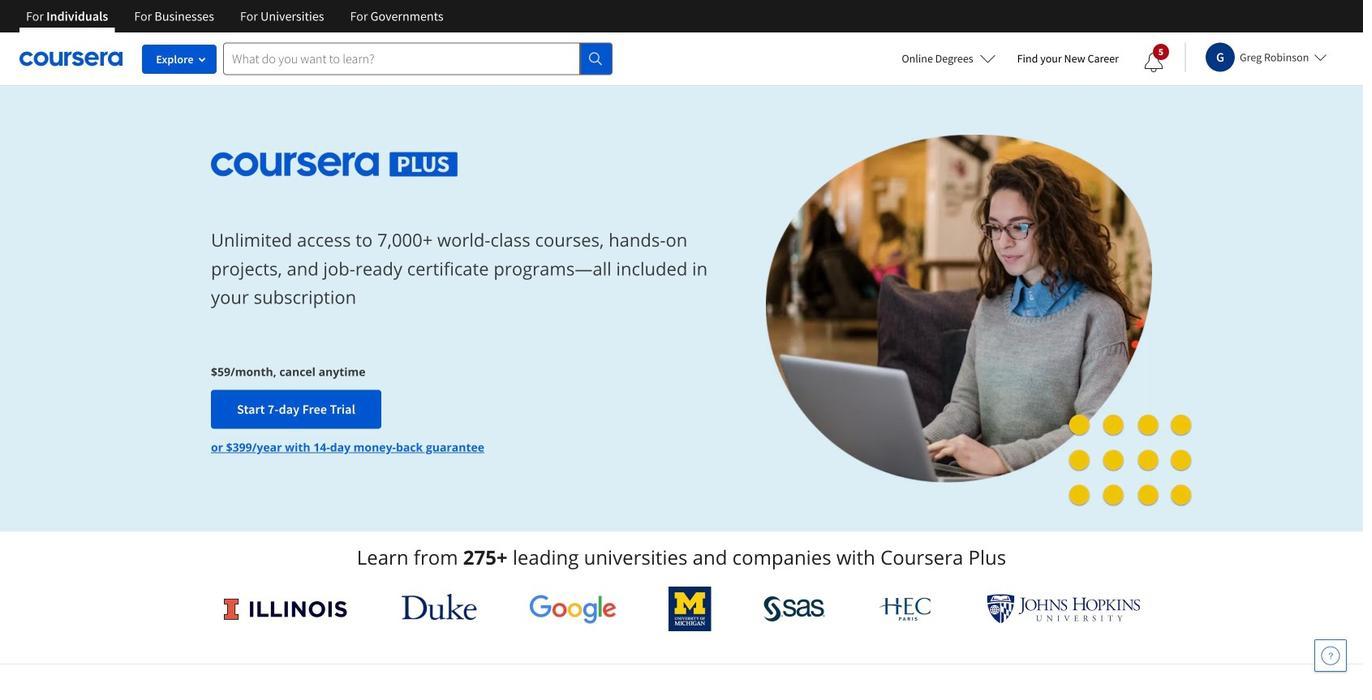 Task type: locate. For each thing, give the bounding box(es) containing it.
university of illinois at urbana-champaign image
[[222, 596, 349, 622]]

help center image
[[1321, 646, 1341, 665]]

sas image
[[764, 596, 826, 622]]

coursera image
[[19, 46, 123, 72]]

duke university image
[[401, 594, 477, 620]]

None search field
[[223, 43, 613, 75]]



Task type: vqa. For each thing, say whether or not it's contained in the screenshot.
Duke University image
yes



Task type: describe. For each thing, give the bounding box(es) containing it.
What do you want to learn? text field
[[223, 43, 580, 75]]

johns hopkins university image
[[987, 594, 1141, 624]]

coursera plus image
[[211, 152, 458, 177]]

university of michigan image
[[669, 587, 711, 631]]

hec paris image
[[878, 592, 935, 626]]

google image
[[529, 594, 617, 624]]

banner navigation
[[13, 0, 457, 32]]



